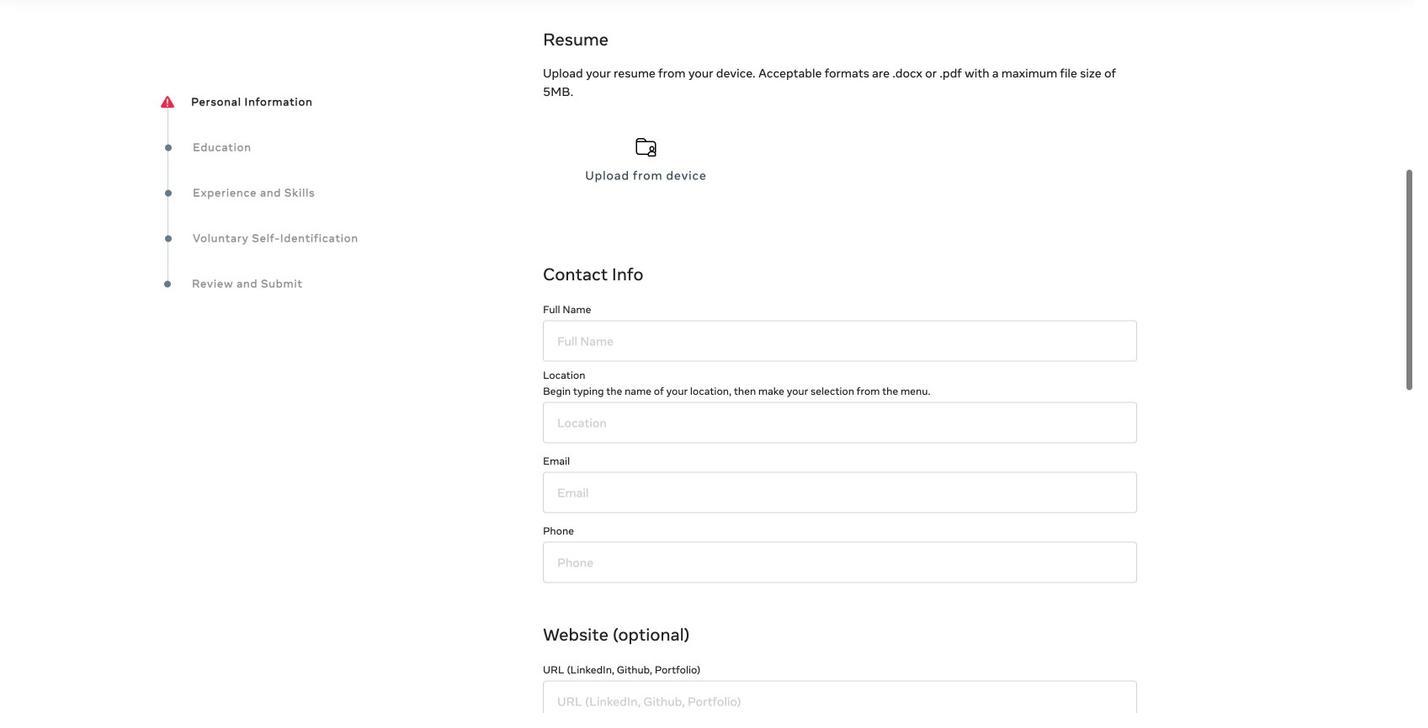Task type: locate. For each thing, give the bounding box(es) containing it.
URL (LinkedIn, Github, Portfolio) text field
[[543, 681, 1137, 713]]



Task type: vqa. For each thing, say whether or not it's contained in the screenshot.
Email Text Field
yes



Task type: describe. For each thing, give the bounding box(es) containing it.
Full Name text field
[[543, 320, 1137, 362]]

Location text field
[[543, 402, 1137, 443]]

Email text field
[[543, 472, 1137, 513]]

Phone text field
[[543, 542, 1137, 583]]



